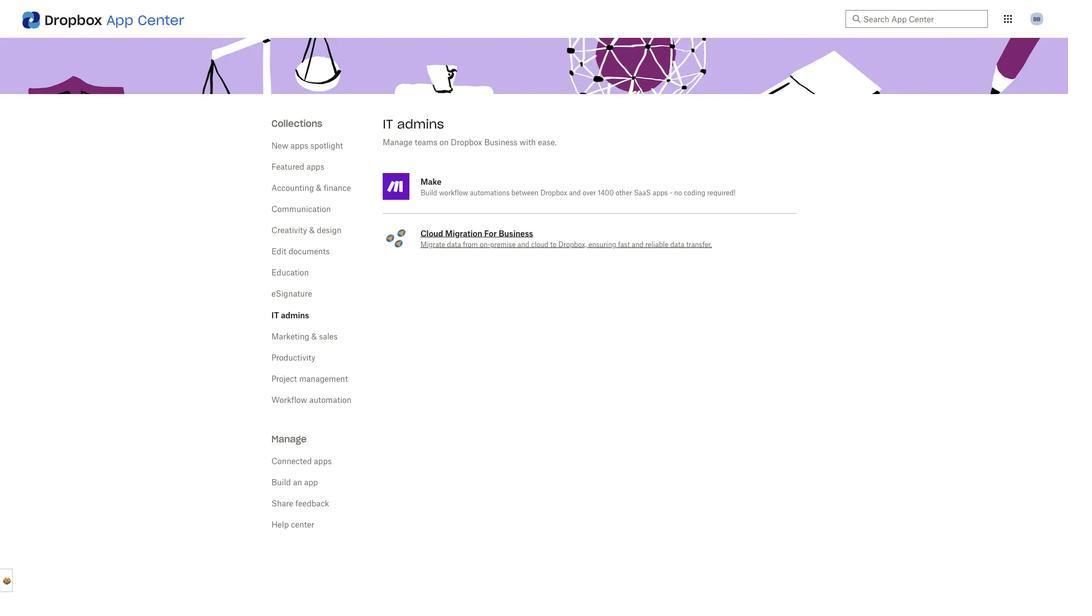 Task type: describe. For each thing, give the bounding box(es) containing it.
apps for featured apps
[[307, 163, 325, 171]]

1400
[[598, 190, 614, 197]]

business inside cloud migration for business migrate data from on-premise and cloud to dropbox, ensuring fast and reliable data transfer.
[[499, 229, 534, 238]]

design
[[317, 227, 342, 234]]

share feedback link
[[272, 500, 329, 508]]

manage for manage
[[272, 433, 307, 445]]

marketing & sales link
[[272, 333, 338, 341]]

coding
[[684, 190, 706, 197]]

new
[[272, 142, 289, 150]]

project management
[[272, 375, 348, 383]]

other
[[616, 190, 633, 197]]

on
[[440, 139, 449, 146]]

workflow automation
[[272, 396, 352, 404]]

migrate
[[421, 242, 446, 248]]

edit documents link
[[272, 248, 330, 256]]

0 vertical spatial admins
[[397, 116, 444, 132]]

dropbox inside make build workflow automations between dropbox and over 1400 other saas apps - no coding required!
[[541, 190, 568, 197]]

creativity & design link
[[272, 227, 342, 234]]

app
[[106, 11, 133, 28]]

automations
[[470, 190, 510, 197]]

help
[[272, 521, 289, 529]]

share
[[272, 500, 294, 508]]

ensuring
[[589, 242, 617, 248]]

1 data from the left
[[447, 242, 462, 248]]

esignature
[[272, 290, 312, 298]]

& for design
[[309, 227, 315, 234]]

apps for connected apps
[[314, 458, 332, 465]]

featured apps
[[272, 163, 325, 171]]

Search App Center text field
[[864, 13, 982, 25]]

cloud
[[532, 242, 549, 248]]

connected apps link
[[272, 458, 332, 465]]

0 horizontal spatial admins
[[281, 310, 309, 320]]

1 vertical spatial it admins
[[272, 310, 309, 320]]

0 vertical spatial it
[[383, 116, 393, 132]]

spotlight
[[311, 142, 343, 150]]

communication
[[272, 205, 331, 213]]

apps inside make build workflow automations between dropbox and over 1400 other saas apps - no coding required!
[[653, 190, 668, 197]]

automation
[[309, 396, 352, 404]]

creativity & design
[[272, 227, 342, 234]]

over
[[583, 190, 597, 197]]

bb button
[[1029, 10, 1047, 28]]

center
[[138, 11, 185, 28]]

1 vertical spatial dropbox
[[451, 139, 482, 146]]

communication link
[[272, 205, 331, 213]]

education link
[[272, 269, 309, 277]]

teams
[[415, 139, 438, 146]]

featured
[[272, 163, 305, 171]]

and inside make build workflow automations between dropbox and over 1400 other saas apps - no coding required!
[[569, 190, 581, 197]]

education
[[272, 269, 309, 277]]

manage teams on dropbox business with ease.
[[383, 139, 557, 146]]

esignature link
[[272, 290, 312, 298]]

build an app
[[272, 479, 318, 487]]

2 horizontal spatial and
[[632, 242, 644, 248]]

workflow
[[439, 190, 469, 197]]

build an app link
[[272, 479, 318, 487]]

cloud migration for business migrate data from on-premise and cloud to dropbox, ensuring fast and reliable data transfer.
[[421, 229, 712, 248]]

featured apps link
[[272, 163, 325, 171]]

no
[[675, 190, 683, 197]]

share feedback
[[272, 500, 329, 508]]

connected
[[272, 458, 312, 465]]

an
[[293, 479, 302, 487]]

new apps spotlight link
[[272, 142, 343, 150]]

to
[[551, 242, 557, 248]]

center
[[291, 521, 315, 529]]



Task type: locate. For each thing, give the bounding box(es) containing it.
0 horizontal spatial it admins
[[272, 310, 309, 320]]

and right fast
[[632, 242, 644, 248]]

1 vertical spatial it
[[272, 310, 279, 320]]

migration
[[445, 229, 483, 238]]

2 vertical spatial dropbox
[[541, 190, 568, 197]]

data right reliable
[[671, 242, 685, 248]]

1 vertical spatial admins
[[281, 310, 309, 320]]

build down make
[[421, 190, 438, 197]]

1 horizontal spatial it admins
[[383, 116, 444, 132]]

2 horizontal spatial dropbox
[[541, 190, 568, 197]]

apps right new
[[291, 142, 309, 150]]

admins
[[397, 116, 444, 132], [281, 310, 309, 320]]

dropbox left app
[[45, 11, 102, 28]]

dropbox right between
[[541, 190, 568, 197]]

& for finance
[[316, 184, 322, 192]]

apps
[[291, 142, 309, 150], [307, 163, 325, 171], [653, 190, 668, 197], [314, 458, 332, 465]]

1 horizontal spatial it
[[383, 116, 393, 132]]

1 horizontal spatial manage
[[383, 139, 413, 146]]

it admins link
[[272, 310, 309, 320]]

premise
[[491, 242, 516, 248]]

0 vertical spatial build
[[421, 190, 438, 197]]

data
[[447, 242, 462, 248], [671, 242, 685, 248]]

0 horizontal spatial data
[[447, 242, 462, 248]]

0 horizontal spatial and
[[518, 242, 530, 248]]

& left sales on the left
[[312, 333, 317, 341]]

accounting
[[272, 184, 314, 192]]

dropbox,
[[559, 242, 587, 248]]

2 data from the left
[[671, 242, 685, 248]]

workflow automation link
[[272, 396, 352, 404]]

new apps spotlight
[[272, 142, 343, 150]]

1 vertical spatial build
[[272, 479, 291, 487]]

apps up app in the bottom left of the page
[[314, 458, 332, 465]]

make
[[421, 177, 442, 186]]

1 horizontal spatial admins
[[397, 116, 444, 132]]

documents
[[289, 248, 330, 256]]

reliable
[[646, 242, 669, 248]]

0 vertical spatial dropbox
[[45, 11, 102, 28]]

required!
[[708, 190, 736, 197]]

marketing
[[272, 333, 310, 341]]

1 horizontal spatial data
[[671, 242, 685, 248]]

-
[[670, 190, 673, 197]]

build left an
[[272, 479, 291, 487]]

1 horizontal spatial build
[[421, 190, 438, 197]]

0 vertical spatial manage
[[383, 139, 413, 146]]

0 vertical spatial business
[[485, 139, 518, 146]]

creativity
[[272, 227, 307, 234]]

productivity
[[272, 354, 316, 362]]

manage
[[383, 139, 413, 146], [272, 433, 307, 445]]

collections
[[272, 118, 323, 129]]

on-
[[480, 242, 491, 248]]

accounting & finance link
[[272, 184, 351, 192]]

project management link
[[272, 375, 348, 383]]

connected apps
[[272, 458, 332, 465]]

it admins
[[383, 116, 444, 132], [272, 310, 309, 320]]

bb
[[1034, 15, 1041, 22]]

accounting & finance
[[272, 184, 351, 192]]

workflow
[[272, 396, 307, 404]]

build inside make build workflow automations between dropbox and over 1400 other saas apps - no coding required!
[[421, 190, 438, 197]]

project
[[272, 375, 297, 383]]

saas
[[634, 190, 651, 197]]

0 horizontal spatial it
[[272, 310, 279, 320]]

with
[[520, 139, 536, 146]]

admins up teams
[[397, 116, 444, 132]]

1 vertical spatial &
[[309, 227, 315, 234]]

1 horizontal spatial dropbox
[[451, 139, 482, 146]]

dropbox
[[45, 11, 102, 28], [451, 139, 482, 146], [541, 190, 568, 197]]

dropbox right "on"
[[451, 139, 482, 146]]

and left cloud
[[518, 242, 530, 248]]

0 vertical spatial it admins
[[383, 116, 444, 132]]

& left 'finance'
[[316, 184, 322, 192]]

management
[[299, 375, 348, 383]]

fast
[[619, 242, 630, 248]]

business up premise
[[499, 229, 534, 238]]

build
[[421, 190, 438, 197], [272, 479, 291, 487]]

0 horizontal spatial manage
[[272, 433, 307, 445]]

apps up accounting & finance at top left
[[307, 163, 325, 171]]

&
[[316, 184, 322, 192], [309, 227, 315, 234], [312, 333, 317, 341]]

between
[[512, 190, 539, 197]]

edit documents
[[272, 248, 330, 256]]

it
[[383, 116, 393, 132], [272, 310, 279, 320]]

and left over at the right of the page
[[569, 190, 581, 197]]

1 vertical spatial business
[[499, 229, 534, 238]]

business left with
[[485, 139, 518, 146]]

help center link
[[272, 521, 315, 529]]

1 horizontal spatial and
[[569, 190, 581, 197]]

edit
[[272, 248, 287, 256]]

it admins up teams
[[383, 116, 444, 132]]

admins down esignature
[[281, 310, 309, 320]]

feedback
[[296, 500, 329, 508]]

business
[[485, 139, 518, 146], [499, 229, 534, 238]]

apps for new apps spotlight
[[291, 142, 309, 150]]

it admins down esignature
[[272, 310, 309, 320]]

& for sales
[[312, 333, 317, 341]]

cloud
[[421, 229, 444, 238]]

transfer.
[[687, 242, 712, 248]]

for
[[485, 229, 497, 238]]

apps left -
[[653, 190, 668, 197]]

ease.
[[538, 139, 557, 146]]

help center
[[272, 521, 315, 529]]

app
[[304, 479, 318, 487]]

and
[[569, 190, 581, 197], [518, 242, 530, 248], [632, 242, 644, 248]]

marketing & sales
[[272, 333, 338, 341]]

productivity link
[[272, 354, 316, 362]]

sales
[[319, 333, 338, 341]]

from
[[463, 242, 478, 248]]

2 vertical spatial &
[[312, 333, 317, 341]]

manage left teams
[[383, 139, 413, 146]]

manage for manage teams on dropbox business with ease.
[[383, 139, 413, 146]]

manage up connected
[[272, 433, 307, 445]]

0 vertical spatial &
[[316, 184, 322, 192]]

data down migration
[[447, 242, 462, 248]]

& left design at the top left of page
[[309, 227, 315, 234]]

dropbox app center
[[45, 11, 185, 28]]

1 vertical spatial manage
[[272, 433, 307, 445]]

make build workflow automations between dropbox and over 1400 other saas apps - no coding required!
[[421, 177, 736, 197]]

0 horizontal spatial dropbox
[[45, 11, 102, 28]]

0 horizontal spatial build
[[272, 479, 291, 487]]

finance
[[324, 184, 351, 192]]



Task type: vqa. For each thing, say whether or not it's contained in the screenshot.
'tab list'
no



